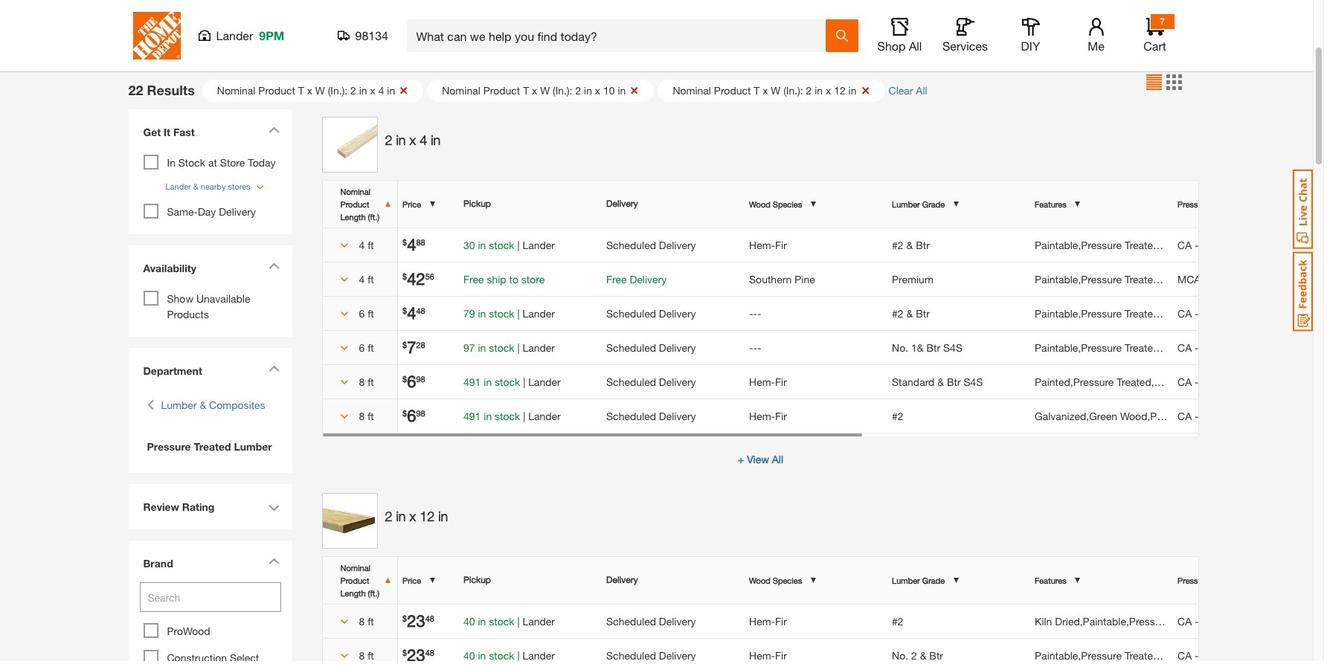 Task type: describe. For each thing, give the bounding box(es) containing it.
availability
[[143, 262, 197, 275]]

stock for first 8 ft button from the top
[[495, 376, 521, 388]]

scheduled for 7 6 ft button
[[607, 341, 656, 354]]

30
[[464, 239, 475, 251]]

t for 10
[[523, 84, 529, 96]]

paintable,pressure for $ 42 56
[[1035, 273, 1122, 285]]

azole for 6 ft button related to 4
[[1240, 307, 1266, 320]]

s4s for 7
[[944, 341, 963, 354]]

40
[[464, 615, 475, 628]]

results
[[147, 82, 195, 98]]

fast
[[173, 125, 195, 138]]

2 ca from the top
[[1178, 307, 1193, 320]]

4 ca from the top
[[1178, 376, 1193, 388]]

scheduled for 4 ft button related to 4
[[607, 239, 656, 251]]

fir for first 8 ft button from the bottom
[[776, 615, 787, 628]]

in
[[167, 156, 176, 169]]

8 ft for caret icon in the 8 ft button
[[359, 615, 374, 628]]

features for 4
[[1035, 199, 1067, 209]]

features for 23
[[1035, 576, 1067, 585]]

$ inside $ 4 88
[[403, 237, 407, 247]]

$ inside $ 42 56
[[403, 271, 407, 281]]

nominal for 12
[[673, 84, 712, 96]]

8 ft for caret image associated with #2
[[359, 410, 374, 422]]

4 caret icon image from the top
[[268, 505, 280, 512]]

paintable,pressure for $ 4 88
[[1035, 239, 1122, 251]]

pine
[[795, 273, 816, 285]]

491 for #2
[[464, 410, 481, 422]]

caret image for standard & btr s4s
[[341, 379, 348, 386]]

free  ship to store
[[464, 273, 545, 285]]

it
[[164, 125, 170, 138]]

0 vertical spatial treated
[[294, 18, 427, 61]]

brand
[[143, 558, 173, 570]]

79 in stock | lander
[[464, 307, 555, 320]]

mca - micronized copper azole
[[1178, 273, 1325, 285]]

$ inside $ 4 48
[[403, 306, 407, 315]]

pickup for 4
[[464, 198, 491, 209]]

day
[[198, 205, 216, 218]]

price for 23
[[403, 576, 421, 585]]

products
[[167, 308, 209, 321]]

5 $ from the top
[[403, 374, 407, 384]]

galvanized,green
[[1035, 410, 1118, 422]]

services
[[943, 39, 989, 53]]

pressure treatment chemical for 4
[[1178, 199, 1283, 209]]

$ 42 56
[[403, 269, 435, 288]]

caret icon image for availability
[[268, 263, 280, 269]]

show unavailable products
[[167, 293, 250, 321]]

services button
[[942, 18, 990, 54]]

fir for 2nd 8 ft button from the bottom of the page
[[776, 410, 787, 422]]

9pm
[[259, 28, 285, 42]]

department link
[[136, 356, 285, 386]]

stock for 2nd 8 ft button from the bottom of the page
[[495, 410, 521, 422]]

ca - copper azole for 4 ft button related to 4
[[1178, 239, 1266, 251]]

cart 7
[[1144, 16, 1167, 53]]

caret icon image for department
[[268, 365, 280, 372]]

paintable,pressure treated,stainable for $ 4 88
[[1035, 239, 1206, 251]]

wood,pressure
[[1121, 410, 1192, 422]]

ca - copper azole for 7 6 ft button
[[1178, 341, 1266, 354]]

nominal product t x w (in.): 2 in x 4 in button
[[202, 79, 424, 102]]

diy
[[1022, 39, 1041, 53]]

--- for 4
[[750, 307, 762, 320]]

chemical for 4
[[1250, 199, 1283, 209]]

scheduled delivery for first 8 ft button from the bottom
[[607, 615, 696, 628]]

all for shop all
[[910, 39, 923, 53]]

+
[[738, 453, 745, 466]]

cart
[[1144, 39, 1167, 53]]

availability link
[[136, 253, 285, 287]]

4 down 98134
[[379, 84, 384, 96]]

1 vertical spatial pressure treated lumber
[[147, 441, 272, 453]]

$ 4 48
[[403, 303, 425, 323]]

same-day delivery link
[[167, 205, 256, 218]]

w for 12
[[771, 84, 781, 96]]

4 right https://images.thdstatic.com/productimages/4f6b481e d93a 42d2 835d 739c7b26a3f5/svn/brown prowood decking 106147 64_100.jpg
[[420, 132, 427, 148]]

stock for 4 ft button related to 4
[[489, 239, 515, 251]]

grade for 23
[[923, 576, 945, 585]]

show unavailable products link
[[167, 293, 250, 321]]

southern pine
[[750, 273, 816, 285]]

the home depot logo image
[[133, 12, 181, 60]]

no. 1& btr s4s
[[893, 341, 963, 354]]

fir for 4 ft button related to 4
[[776, 239, 787, 251]]

hem-fir for 4 ft button related to 4
[[750, 239, 787, 251]]

40 in stock | lander
[[464, 615, 555, 628]]

scheduled delivery for 6 ft button related to 4
[[607, 307, 696, 320]]

4 up '42'
[[407, 235, 416, 254]]

https://images.thdstatic.com/productimages/4f6b481e d93a 42d2 835d 739c7b26a3f5/svn/brown prowood decking 106147 64_100.jpg image
[[322, 117, 378, 172]]

caret image for #2
[[341, 413, 348, 421]]

review rating link
[[143, 499, 240, 515]]

premium
[[893, 273, 934, 285]]

length for 4
[[341, 212, 366, 221]]

hem- for 2nd 8 ft button from the bottom of the page
[[750, 410, 776, 422]]

mca
[[1178, 273, 1202, 285]]

product for 12
[[714, 84, 751, 96]]

(in.): for 4
[[328, 84, 348, 96]]

nominal product t x w (in.): 2 in x 10 in button
[[427, 79, 655, 102]]

in stock at store today link
[[167, 156, 276, 169]]

standard & btr s4s
[[893, 376, 984, 388]]

caret image for $ 4 48
[[341, 310, 348, 318]]

wood species for 4
[[750, 199, 803, 209]]

pickup for 23
[[464, 575, 491, 586]]

hem- for first 8 ft button from the bottom
[[750, 615, 776, 628]]

btr for 97 in stock | lander
[[927, 341, 941, 354]]

live chat image
[[1294, 170, 1314, 249]]

3 ca from the top
[[1178, 341, 1193, 354]]

(ft.) for 23
[[368, 588, 380, 598]]

& for 79 in stock | lander
[[907, 307, 914, 320]]

same-day delivery
[[167, 205, 256, 218]]

48 for 4
[[416, 306, 425, 315]]

& for 491 in stock | lander
[[938, 376, 945, 388]]

(in.): for 10
[[553, 84, 573, 96]]

22 results
[[128, 82, 195, 98]]

ca - copper azole for 6 ft button related to 4
[[1178, 307, 1266, 320]]

shop all button
[[876, 18, 924, 54]]

6 ft button for 4
[[333, 306, 387, 321]]

me
[[1088, 39, 1105, 53]]

4 #2 from the top
[[893, 615, 904, 628]]

$ 7 28
[[403, 338, 425, 357]]

get it fast link
[[136, 117, 285, 151]]

#2 & btr for ---
[[893, 307, 930, 320]]

4 left $ 4 88
[[359, 239, 365, 251]]

2 for 10
[[576, 84, 581, 96]]

same-
[[167, 205, 198, 218]]

2 vertical spatial all
[[772, 453, 784, 466]]

diy button
[[1007, 18, 1055, 54]]

treated,stainable for $ 4 88
[[1125, 239, 1206, 251]]

nearby
[[201, 181, 226, 191]]

composites
[[209, 399, 265, 412]]

caret icon image for brand
[[268, 558, 280, 565]]

galvanized,green wood,pressure treated
[[1035, 410, 1229, 422]]

unavailable
[[196, 293, 250, 305]]

8 for caret icon in the 8 ft button
[[359, 615, 365, 628]]

clear all button
[[889, 83, 939, 98]]

scheduled for 2nd 8 ft button from the bottom of the page
[[607, 410, 656, 422]]

ship
[[487, 273, 507, 285]]

lumber grade for 4
[[893, 199, 945, 209]]

lander 9pm
[[216, 28, 285, 42]]

today
[[248, 156, 276, 169]]

--- for 7
[[750, 341, 762, 354]]

nominal for 4
[[217, 84, 256, 96]]

treatment for 23
[[1213, 576, 1248, 585]]

paintable,pressure treated,stainable for $ 4 48
[[1035, 307, 1206, 320]]

back caret image
[[147, 397, 154, 413]]

22
[[128, 82, 143, 98]]

$ inside $ 7 28
[[403, 340, 407, 349]]

ca - copper azole for first 8 ft button from the top
[[1178, 376, 1266, 388]]

paintable,pressure treated,stainable for $ 7 28
[[1035, 341, 1206, 354]]

view
[[748, 453, 770, 466]]

scheduled for first 8 ft button from the bottom
[[607, 615, 656, 628]]

1 ca from the top
[[1178, 239, 1193, 251]]

get
[[143, 125, 161, 138]]

t for 4
[[298, 84, 304, 96]]

4 up 28
[[407, 303, 416, 323]]

store
[[522, 273, 545, 285]]

2 vertical spatial 48
[[425, 648, 435, 658]]

chemical for 23
[[1250, 576, 1283, 585]]

azole for 4 ft button related to 4
[[1240, 239, 1266, 251]]

lumber grade for 23
[[893, 576, 945, 585]]

azole for first 8 ft button from the top
[[1240, 376, 1266, 388]]

6 $ from the top
[[403, 408, 407, 418]]

s4s for 6
[[964, 376, 984, 388]]

42
[[407, 269, 425, 288]]

23
[[407, 611, 425, 631]]

7 for 7
[[407, 338, 416, 357]]

+ view all
[[738, 453, 784, 466]]

southern
[[750, 273, 792, 285]]

1 vertical spatial treated
[[1195, 410, 1229, 422]]

micronized
[[1212, 273, 1263, 285]]



Task type: vqa. For each thing, say whether or not it's contained in the screenshot.
for
no



Task type: locate. For each thing, give the bounding box(es) containing it.
free delivery
[[607, 273, 667, 285]]

3 hem-fir from the top
[[750, 410, 787, 422]]

1 caret image from the top
[[341, 379, 348, 386]]

wood
[[750, 199, 771, 209], [750, 576, 771, 585]]

product inside "button"
[[714, 84, 751, 96]]

fir for first 8 ft button from the top
[[776, 376, 787, 388]]

2 caret icon image from the top
[[268, 263, 280, 269]]

6 ft from the top
[[368, 410, 374, 422]]

2 inside "button"
[[807, 84, 812, 96]]

6 ft left $ 4 48
[[359, 307, 374, 320]]

1 vertical spatial lumber grade
[[893, 576, 945, 585]]

product for 4
[[259, 84, 295, 96]]

98 for #2
[[416, 408, 425, 418]]

2 chemical from the top
[[1250, 576, 1283, 585]]

(ft.)
[[368, 212, 380, 221], [368, 588, 380, 598]]

delivery
[[607, 198, 638, 209], [219, 205, 256, 218], [659, 239, 696, 251], [630, 273, 667, 285], [659, 307, 696, 320], [659, 341, 696, 354], [659, 376, 696, 388], [659, 410, 696, 422], [607, 575, 638, 586], [659, 615, 696, 628]]

2 for 12
[[807, 84, 812, 96]]

4 fir from the top
[[776, 615, 787, 628]]

nominal inside "button"
[[673, 84, 712, 96]]

0 vertical spatial 7
[[1161, 16, 1166, 27]]

1 vertical spatial species
[[773, 576, 803, 585]]

0 vertical spatial length
[[341, 212, 366, 221]]

3 #2 from the top
[[893, 410, 904, 422]]

0 vertical spatial treatment
[[1213, 199, 1248, 209]]

2 horizontal spatial treated
[[1195, 410, 1229, 422]]

---
[[750, 307, 762, 320], [750, 341, 762, 354]]

$ 6 98
[[403, 372, 425, 391], [403, 406, 425, 425]]

1 fir from the top
[[776, 239, 787, 251]]

length down https://images.thdstatic.com/productimages/4f6b481e d93a 42d2 835d 739c7b26a3f5/svn/brown prowood decking 106147 64_100.jpg
[[341, 212, 366, 221]]

4 left '42'
[[359, 273, 365, 285]]

treated,stainable up mca
[[1125, 239, 1206, 251]]

btr right standard
[[948, 376, 961, 388]]

12 inside "button"
[[835, 84, 846, 96]]

nominal product length (ft.)
[[341, 186, 380, 221], [341, 563, 380, 598]]

What can we help you find today? search field
[[416, 20, 825, 51]]

4 ft button left $ 4 88
[[333, 237, 387, 253]]

w inside "button"
[[771, 84, 781, 96]]

1 horizontal spatial 12
[[835, 84, 846, 96]]

2 4 ft from the top
[[359, 273, 374, 285]]

Search text field
[[140, 583, 281, 613]]

(in.): inside "button"
[[784, 84, 804, 96]]

2 (ft.) from the top
[[368, 588, 380, 598]]

56
[[425, 271, 435, 281]]

1 vertical spatial nominal product length (ft.)
[[341, 563, 380, 598]]

1 4 ft button from the top
[[333, 237, 387, 253]]

$ 6 98 for standard & btr s4s
[[403, 372, 425, 391]]

0 horizontal spatial 12
[[420, 509, 435, 524]]

paintable,pressure treated,stainable
[[1035, 239, 1206, 251], [1035, 273, 1206, 285], [1035, 307, 1206, 320], [1035, 341, 1206, 354]]

scheduled delivery for 4 ft button related to 4
[[607, 239, 696, 251]]

treated,stainable
[[1125, 239, 1206, 251], [1125, 273, 1206, 285], [1125, 307, 1206, 320], [1125, 341, 1206, 354]]

2 $ from the top
[[403, 271, 407, 281]]

price up the "23"
[[403, 576, 421, 585]]

caret image for $ 23 48
[[341, 619, 348, 626]]

6 ca from the top
[[1178, 615, 1193, 628]]

features
[[1035, 199, 1067, 209], [1035, 576, 1067, 585]]

1 $ 6 98 from the top
[[403, 372, 425, 391]]

1 6 ft from the top
[[359, 307, 374, 320]]

nominal for 10
[[442, 84, 481, 96]]

1 --- from the top
[[750, 307, 762, 320]]

me button
[[1073, 18, 1121, 54]]

1 491 from the top
[[464, 376, 481, 388]]

w for 10
[[541, 84, 550, 96]]

5 scheduled from the top
[[607, 410, 656, 422]]

btr up no. 1& btr s4s
[[916, 307, 930, 320]]

1 vertical spatial 8 ft
[[359, 410, 374, 422]]

1 scheduled delivery from the top
[[607, 239, 696, 251]]

7 up cart
[[1161, 16, 1166, 27]]

48 down $ 42 56
[[416, 306, 425, 315]]

3 scheduled delivery from the top
[[607, 341, 696, 354]]

& left nearby
[[193, 181, 199, 191]]

s4s right standard
[[964, 376, 984, 388]]

4 hem- from the top
[[750, 615, 776, 628]]

$ inside $ 23 48
[[403, 614, 407, 623]]

1 vertical spatial 491 in stock | lander
[[464, 410, 561, 422]]

chemical
[[1250, 199, 1283, 209], [1250, 576, 1283, 585]]

1 vertical spatial $ 6 98
[[403, 406, 425, 425]]

btr up premium
[[916, 239, 930, 251]]

1 hem- from the top
[[750, 239, 776, 251]]

ft for 7 6 ft button
[[368, 341, 374, 354]]

7 $ from the top
[[403, 614, 407, 623]]

paintable,pressure for $ 4 48
[[1035, 307, 1122, 320]]

clear
[[889, 84, 914, 97]]

shop all
[[878, 39, 923, 53]]

ft for first 8 ft button from the top
[[368, 376, 374, 388]]

ca - copper azole for first 8 ft button from the bottom
[[1178, 615, 1266, 628]]

1 $ from the top
[[403, 237, 407, 247]]

2 vertical spatial 8 ft button
[[333, 614, 387, 629]]

3 8 ft from the top
[[359, 615, 374, 628]]

caret icon image for get it fast
[[268, 126, 280, 133]]

1&
[[912, 341, 924, 354]]

2 caret image from the top
[[341, 276, 348, 284]]

0 vertical spatial 4 ft button
[[333, 237, 387, 253]]

1 treated,stainable from the top
[[1125, 239, 1206, 251]]

caret image
[[341, 379, 348, 386], [341, 413, 348, 421]]

#2
[[893, 239, 904, 251], [893, 307, 904, 320], [893, 410, 904, 422], [893, 615, 904, 628]]

t
[[298, 84, 304, 96], [523, 84, 529, 96], [754, 84, 760, 96]]

0 horizontal spatial w
[[315, 84, 325, 96]]

1 price from the top
[[403, 199, 421, 209]]

0 horizontal spatial free
[[464, 273, 484, 285]]

price up the 88
[[403, 199, 421, 209]]

1 vertical spatial chemical
[[1250, 576, 1283, 585]]

prowood
[[167, 625, 210, 638]]

s4s right 1&
[[944, 341, 963, 354]]

$
[[403, 237, 407, 247], [403, 271, 407, 281], [403, 306, 407, 315], [403, 340, 407, 349], [403, 374, 407, 384], [403, 408, 407, 418], [403, 614, 407, 623], [403, 648, 407, 658]]

& right standard
[[938, 376, 945, 388]]

caret image inside 8 ft button
[[341, 619, 348, 626]]

6 ft button left $ 4 48
[[333, 306, 387, 321]]

491 in stock | lander for #2
[[464, 410, 561, 422]]

4 treated,stainable from the top
[[1125, 341, 1206, 354]]

0 vertical spatial chemical
[[1250, 199, 1283, 209]]

97 in stock | lander
[[464, 341, 555, 354]]

1 vertical spatial grade
[[923, 576, 945, 585]]

get it fast
[[143, 125, 195, 138]]

1 vertical spatial price
[[403, 576, 421, 585]]

0 vertical spatial pickup
[[464, 198, 491, 209]]

2 $ 6 98 from the top
[[403, 406, 425, 425]]

shop
[[878, 39, 906, 53]]

review
[[143, 501, 179, 514]]

8 $ from the top
[[403, 648, 407, 658]]

0 vertical spatial ---
[[750, 307, 762, 320]]

4 paintable,pressure treated,stainable from the top
[[1035, 341, 1206, 354]]

0 vertical spatial 12
[[835, 84, 846, 96]]

6 ft for 4
[[359, 307, 374, 320]]

3 treated,stainable from the top
[[1125, 307, 1206, 320]]

1 vertical spatial treatment
[[1213, 576, 1248, 585]]

treated,stainable down mca
[[1125, 307, 1206, 320]]

(in.): for 12
[[784, 84, 804, 96]]

2
[[351, 84, 356, 96], [576, 84, 581, 96], [807, 84, 812, 96], [385, 132, 393, 148], [385, 509, 393, 524]]

nominal product length (ft.) down https://images.thdstatic.com/productimages/fccde537 6002 42c7 8741 ad9e94117c51/svn/no color lumber 21216mgy2hd 64_100.jpg
[[341, 563, 380, 598]]

2 grade from the top
[[923, 576, 945, 585]]

all right view
[[772, 453, 784, 466]]

1 wood from the top
[[750, 199, 771, 209]]

grade
[[923, 199, 945, 209], [923, 576, 945, 585]]

nominal product t x w (in.): 2 in x 10 in
[[442, 84, 626, 96]]

#2 & btr for hem-fir
[[893, 239, 930, 251]]

$ 6 98 for #2
[[403, 406, 425, 425]]

t inside "button"
[[754, 84, 760, 96]]

3 scheduled from the top
[[607, 341, 656, 354]]

2 fir from the top
[[776, 376, 787, 388]]

$ 23 48
[[403, 611, 435, 631]]

2 for 4
[[351, 84, 356, 96]]

0 vertical spatial pressure treatment chemical
[[1178, 199, 1283, 209]]

caret image for $ 4 88
[[341, 242, 348, 249]]

$ 4 88
[[403, 235, 425, 254]]

5 ca from the top
[[1178, 410, 1193, 422]]

1 vertical spatial s4s
[[964, 376, 984, 388]]

2 paintable,pressure from the top
[[1035, 273, 1122, 285]]

0 horizontal spatial t
[[298, 84, 304, 96]]

azole for 2nd 8 ft button from the bottom of the page
[[1240, 410, 1266, 422]]

1 vertical spatial (ft.)
[[368, 588, 380, 598]]

1 vertical spatial 6 ft button
[[333, 340, 387, 355]]

8
[[359, 376, 365, 388], [359, 410, 365, 422], [359, 615, 365, 628]]

6 ft button left $ 7 28
[[333, 340, 387, 355]]

4 ft from the top
[[368, 341, 374, 354]]

1 #2 & btr from the top
[[893, 239, 930, 251]]

3 w from the left
[[771, 84, 781, 96]]

caret image for $ 7 28
[[341, 345, 348, 352]]

2 price from the top
[[403, 576, 421, 585]]

0 vertical spatial 8 ft button
[[333, 374, 387, 390]]

1 horizontal spatial s4s
[[964, 376, 984, 388]]

2 species from the top
[[773, 576, 803, 585]]

3 caret icon image from the top
[[268, 365, 280, 372]]

5 ft from the top
[[368, 376, 374, 388]]

ca
[[1178, 239, 1193, 251], [1178, 307, 1193, 320], [1178, 341, 1193, 354], [1178, 376, 1193, 388], [1178, 410, 1193, 422], [1178, 615, 1193, 628]]

paintable,pressure treated,stainable for $ 42 56
[[1035, 273, 1206, 285]]

ft for 4 ft button related to 4
[[368, 239, 374, 251]]

pressure treated lumber link
[[143, 439, 277, 455]]

0 vertical spatial nominal product length (ft.)
[[341, 186, 380, 221]]

0 vertical spatial wood
[[750, 199, 771, 209]]

6 ft button
[[333, 306, 387, 321], [333, 340, 387, 355]]

rating
[[182, 501, 215, 514]]

1 caret image from the top
[[341, 242, 348, 249]]

caret icon image
[[268, 126, 280, 133], [268, 263, 280, 269], [268, 365, 280, 372], [268, 505, 280, 512], [268, 558, 280, 565]]

1 vertical spatial pickup
[[464, 575, 491, 586]]

free
[[464, 273, 484, 285], [607, 273, 627, 285]]

4 $ from the top
[[403, 340, 407, 349]]

0 vertical spatial wood species
[[750, 199, 803, 209]]

0 vertical spatial lumber grade
[[893, 199, 945, 209]]

treatment for 4
[[1213, 199, 1248, 209]]

1 vertical spatial 491
[[464, 410, 481, 422]]

lumber
[[437, 18, 561, 61], [893, 199, 921, 209], [161, 399, 197, 412], [234, 441, 272, 453], [893, 576, 921, 585]]

stock
[[178, 156, 206, 169]]

4 paintable,pressure from the top
[[1035, 341, 1122, 354]]

4 ft button
[[333, 237, 387, 253], [333, 271, 387, 287]]

7 down $ 4 48
[[407, 338, 416, 357]]

pressure treatment chemical
[[1178, 199, 1283, 209], [1178, 576, 1283, 585]]

2 pickup from the top
[[464, 575, 491, 586]]

2 vertical spatial 8 ft
[[359, 615, 374, 628]]

28
[[416, 340, 425, 349]]

7 inside cart 7
[[1161, 16, 1166, 27]]

0 horizontal spatial (in.):
[[328, 84, 348, 96]]

2 horizontal spatial (in.):
[[784, 84, 804, 96]]

3 ca - copper azole from the top
[[1178, 341, 1266, 354]]

0 vertical spatial (ft.)
[[368, 212, 380, 221]]

1 lumber grade from the top
[[893, 199, 945, 209]]

1 treatment from the top
[[1213, 199, 1248, 209]]

0 vertical spatial price
[[403, 199, 421, 209]]

caret image
[[341, 242, 348, 249], [341, 276, 348, 284], [341, 310, 348, 318], [341, 345, 348, 352], [341, 619, 348, 626], [341, 653, 348, 660]]

2 scheduled delivery from the top
[[607, 307, 696, 320]]

2 491 from the top
[[464, 410, 481, 422]]

1 vertical spatial 4 ft
[[359, 273, 374, 285]]

0 vertical spatial features
[[1035, 199, 1067, 209]]

2 98 from the top
[[416, 408, 425, 418]]

2 ca - copper azole from the top
[[1178, 307, 1266, 320]]

(in.):
[[328, 84, 348, 96], [553, 84, 573, 96], [784, 84, 804, 96]]

1 vertical spatial all
[[917, 84, 928, 97]]

1 features from the top
[[1035, 199, 1067, 209]]

1 pickup from the top
[[464, 198, 491, 209]]

48 down $ 23 48
[[425, 648, 435, 658]]

stores
[[228, 181, 251, 191]]

btr right 1&
[[927, 341, 941, 354]]

0 vertical spatial s4s
[[944, 341, 963, 354]]

48 inside $ 4 48
[[416, 306, 425, 315]]

hem- for first 8 ft button from the top
[[750, 376, 776, 388]]

caret icon image inside the department link
[[268, 365, 280, 372]]

ft for 4 ft button related to 42
[[368, 273, 374, 285]]

lander & nearby stores
[[166, 181, 251, 191]]

2 horizontal spatial t
[[754, 84, 760, 96]]

0 horizontal spatial treated
[[194, 441, 231, 453]]

https://images.thdstatic.com/productimages/fccde537 6002 42c7 8741 ad9e94117c51/svn/no color lumber 21216mgy2hd 64_100.jpg image
[[322, 493, 378, 549]]

product for 10
[[484, 84, 520, 96]]

2 in x 4 in
[[385, 132, 441, 148]]

5 ca - copper azole from the top
[[1178, 410, 1266, 422]]

2 wood from the top
[[750, 576, 771, 585]]

feedback link image
[[1294, 252, 1314, 332]]

show
[[167, 293, 194, 305]]

4 scheduled from the top
[[607, 376, 656, 388]]

2 #2 from the top
[[893, 307, 904, 320]]

treated,stainable up wood,pressure
[[1125, 341, 1206, 354]]

in
[[359, 84, 367, 96], [387, 84, 395, 96], [584, 84, 592, 96], [618, 84, 626, 96], [815, 84, 823, 96], [849, 84, 857, 96], [396, 132, 406, 148], [431, 132, 441, 148], [478, 239, 486, 251], [478, 307, 486, 320], [478, 341, 486, 354], [484, 376, 492, 388], [484, 410, 492, 422], [396, 509, 406, 524], [439, 509, 448, 524], [478, 615, 486, 628]]

pickup up 30
[[464, 198, 491, 209]]

1 vertical spatial 8 ft button
[[333, 408, 387, 424]]

treated right wood,pressure
[[1195, 410, 1229, 422]]

pressure treated lumber up nominal product t x w (in.): 2 in x 4 in button
[[128, 18, 561, 61]]

length for 23
[[341, 588, 366, 598]]

species for 4
[[773, 199, 803, 209]]

0 vertical spatial caret image
[[341, 379, 348, 386]]

0 vertical spatial 6 ft button
[[333, 306, 387, 321]]

98 for standard & btr s4s
[[416, 374, 425, 384]]

2 horizontal spatial w
[[771, 84, 781, 96]]

2 491 in stock | lander from the top
[[464, 410, 561, 422]]

98
[[416, 374, 425, 384], [416, 408, 425, 418]]

store
[[220, 156, 245, 169]]

4 scheduled delivery from the top
[[607, 376, 696, 388]]

4 caret image from the top
[[341, 345, 348, 352]]

caret image for $ 42 56
[[341, 276, 348, 284]]

lander
[[216, 28, 253, 42], [166, 181, 191, 191], [523, 239, 555, 251], [523, 307, 555, 320], [523, 341, 555, 354], [529, 376, 561, 388], [529, 410, 561, 422], [523, 615, 555, 628]]

2 hem- from the top
[[750, 376, 776, 388]]

treated down lumber & composites link
[[194, 441, 231, 453]]

6 ca - copper azole from the top
[[1178, 615, 1266, 628]]

treated up nominal product t x w (in.): 2 in x 4 in button
[[294, 18, 427, 61]]

79
[[464, 307, 475, 320]]

2 features from the top
[[1035, 576, 1067, 585]]

#2 & btr down premium
[[893, 307, 930, 320]]

6 scheduled delivery from the top
[[607, 615, 696, 628]]

1 vertical spatial pressure treatment chemical
[[1178, 576, 1283, 585]]

hem-fir for first 8 ft button from the bottom
[[750, 615, 787, 628]]

1 vertical spatial 4 ft button
[[333, 271, 387, 287]]

2 treated,stainable from the top
[[1125, 273, 1206, 285]]

price for 4
[[403, 199, 421, 209]]

0 vertical spatial grade
[[923, 199, 945, 209]]

|
[[518, 239, 520, 251], [518, 307, 520, 320], [518, 341, 520, 354], [523, 376, 526, 388], [523, 410, 526, 422], [518, 615, 520, 628]]

2 6 ft button from the top
[[333, 340, 387, 355]]

ft for 6 ft button related to 4
[[368, 307, 374, 320]]

0 vertical spatial 8 ft
[[359, 376, 374, 388]]

3 paintable,pressure from the top
[[1035, 307, 1122, 320]]

30 in stock | lander
[[464, 239, 555, 251]]

1 vertical spatial length
[[341, 588, 366, 598]]

btr for 491 in stock | lander
[[948, 376, 961, 388]]

in stock at store today
[[167, 156, 276, 169]]

1 horizontal spatial (in.):
[[553, 84, 573, 96]]

48 inside $ 23 48
[[425, 614, 435, 623]]

species for 23
[[773, 576, 803, 585]]

1 vertical spatial #2 & btr
[[893, 307, 930, 320]]

2 wood species from the top
[[750, 576, 803, 585]]

2 vertical spatial 8
[[359, 615, 365, 628]]

2 w from the left
[[541, 84, 550, 96]]

& down premium
[[907, 307, 914, 320]]

4 ft for 42
[[359, 273, 374, 285]]

1 scheduled from the top
[[607, 239, 656, 251]]

ft for 2nd 8 ft button from the bottom of the page
[[368, 410, 374, 422]]

& for 30 in stock | lander
[[907, 239, 914, 251]]

1 vertical spatial 8
[[359, 410, 365, 422]]

6 caret image from the top
[[341, 653, 348, 660]]

3 8 from the top
[[359, 615, 365, 628]]

scheduled
[[607, 239, 656, 251], [607, 307, 656, 320], [607, 341, 656, 354], [607, 376, 656, 388], [607, 410, 656, 422], [607, 615, 656, 628]]

1 8 ft button from the top
[[333, 374, 387, 390]]

1 paintable,pressure from the top
[[1035, 239, 1122, 251]]

1 (ft.) from the top
[[368, 212, 380, 221]]

ft for first 8 ft button from the bottom
[[368, 615, 374, 628]]

0 vertical spatial pressure treated lumber
[[128, 18, 561, 61]]

clear all
[[889, 84, 928, 97]]

2 length from the top
[[341, 588, 366, 598]]

scheduled delivery for first 8 ft button from the top
[[607, 376, 696, 388]]

& left composites
[[200, 399, 206, 412]]

btr
[[916, 239, 930, 251], [916, 307, 930, 320], [927, 341, 941, 354], [948, 376, 961, 388]]

0 vertical spatial #2 & btr
[[893, 239, 930, 251]]

caret icon image inside availability link
[[268, 263, 280, 269]]

caret icon image inside get it fast link
[[268, 126, 280, 133]]

0 vertical spatial 98
[[416, 374, 425, 384]]

2 --- from the top
[[750, 341, 762, 354]]

caret icon image inside brand 'link'
[[268, 558, 280, 565]]

standard
[[893, 376, 935, 388]]

97
[[464, 341, 475, 354]]

scheduled for first 8 ft button from the top
[[607, 376, 656, 388]]

2 vertical spatial treated
[[194, 441, 231, 453]]

department
[[143, 365, 202, 377]]

scheduled for 6 ft button related to 4
[[607, 307, 656, 320]]

stock for first 8 ft button from the bottom
[[489, 615, 515, 628]]

1 vertical spatial 48
[[425, 614, 435, 623]]

#2 & btr up premium
[[893, 239, 930, 251]]

pressure treatment chemical for 23
[[1178, 576, 1283, 585]]

98134
[[355, 28, 389, 42]]

0 vertical spatial 491 in stock | lander
[[464, 376, 561, 388]]

nominal product length (ft.) down https://images.thdstatic.com/productimages/4f6b481e d93a 42d2 835d 739c7b26a3f5/svn/brown prowood decking 106147 64_100.jpg
[[341, 186, 380, 221]]

pickup
[[464, 198, 491, 209], [464, 575, 491, 586]]

1 horizontal spatial 7
[[1161, 16, 1166, 27]]

w for 4
[[315, 84, 325, 96]]

0 vertical spatial 8
[[359, 376, 365, 388]]

2 caret image from the top
[[341, 413, 348, 421]]

1 vertical spatial ---
[[750, 341, 762, 354]]

nominal product t x w (in.): 2 in x 12 in button
[[658, 79, 885, 102]]

wood for 4
[[750, 199, 771, 209]]

2 (in.): from the left
[[553, 84, 573, 96]]

1 hem-fir from the top
[[750, 239, 787, 251]]

4 ft left $ 4 88
[[359, 239, 374, 251]]

azole for first 8 ft button from the bottom
[[1240, 615, 1266, 628]]

wood species for 23
[[750, 576, 803, 585]]

4 ft left '42'
[[359, 273, 374, 285]]

nominal product t x w (in.): 2 in x 12 in
[[673, 84, 857, 96]]

1 horizontal spatial free
[[607, 273, 627, 285]]

3 t from the left
[[754, 84, 760, 96]]

(ft.) for 4
[[368, 212, 380, 221]]

1 horizontal spatial treated
[[294, 18, 427, 61]]

nominal product t x w (in.): 2 in x 4 in
[[217, 84, 395, 96]]

hem-
[[750, 239, 776, 251], [750, 376, 776, 388], [750, 410, 776, 422], [750, 615, 776, 628]]

1 horizontal spatial w
[[541, 84, 550, 96]]

1 vertical spatial 98
[[416, 408, 425, 418]]

length down https://images.thdstatic.com/productimages/fccde537 6002 42c7 8741 ad9e94117c51/svn/no color lumber 21216mgy2hd 64_100.jpg
[[341, 588, 366, 598]]

w
[[315, 84, 325, 96], [541, 84, 550, 96], [771, 84, 781, 96]]

& up premium
[[907, 239, 914, 251]]

hem-fir for first 8 ft button from the top
[[750, 376, 787, 388]]

4 ft button for 4
[[333, 237, 387, 253]]

ft
[[368, 239, 374, 251], [368, 273, 374, 285], [368, 307, 374, 320], [368, 341, 374, 354], [368, 376, 374, 388], [368, 410, 374, 422], [368, 615, 374, 628]]

pickup up 40
[[464, 575, 491, 586]]

all right shop
[[910, 39, 923, 53]]

1 4 ft from the top
[[359, 239, 374, 251]]

6 ft for 7
[[359, 341, 374, 354]]

1 vertical spatial 12
[[420, 509, 435, 524]]

4 ft button left '42'
[[333, 271, 387, 287]]

all right clear
[[917, 84, 928, 97]]

0 vertical spatial 491
[[464, 376, 481, 388]]

1 vertical spatial caret image
[[341, 413, 348, 421]]

1 vertical spatial 7
[[407, 338, 416, 357]]

1 vertical spatial 6 ft
[[359, 341, 374, 354]]

0 horizontal spatial 7
[[407, 338, 416, 357]]

1 491 in stock | lander from the top
[[464, 376, 561, 388]]

1 98 from the top
[[416, 374, 425, 384]]

491
[[464, 376, 481, 388], [464, 410, 481, 422]]

1 horizontal spatial t
[[523, 84, 529, 96]]

0 horizontal spatial s4s
[[944, 341, 963, 354]]

pressure treated lumber down the lumber & composites
[[147, 441, 272, 453]]

1 ca - copper azole from the top
[[1178, 239, 1266, 251]]

88
[[416, 237, 425, 247]]

to
[[510, 273, 519, 285]]

pressure treated lumber
[[128, 18, 561, 61], [147, 441, 272, 453]]

stock
[[489, 239, 515, 251], [489, 307, 515, 320], [489, 341, 515, 354], [495, 376, 521, 388], [495, 410, 521, 422], [489, 615, 515, 628]]

2 treatment from the top
[[1213, 576, 1248, 585]]

1 8 from the top
[[359, 376, 365, 388]]

0 vertical spatial all
[[910, 39, 923, 53]]

1 vertical spatial wood
[[750, 576, 771, 585]]

treated,stainable left the micronized
[[1125, 273, 1206, 285]]

1 #2 from the top
[[893, 239, 904, 251]]

8 for caret image associated with #2
[[359, 410, 365, 422]]

10
[[604, 84, 615, 96]]

0 vertical spatial $ 6 98
[[403, 372, 425, 391]]

7 for cart
[[1161, 16, 1166, 27]]

nominal product length (ft.) for 4
[[341, 186, 380, 221]]

scheduled delivery for 2nd 8 ft button from the bottom of the page
[[607, 410, 696, 422]]

prowood link
[[167, 625, 210, 638]]

wood for 23
[[750, 576, 771, 585]]

0 vertical spatial 6 ft
[[359, 307, 374, 320]]

2 in x 12 in
[[385, 509, 448, 524]]

0 vertical spatial 4 ft
[[359, 239, 374, 251]]

3 8 ft button from the top
[[333, 614, 387, 629]]

0 vertical spatial species
[[773, 199, 803, 209]]

hem- for 4 ft button related to 4
[[750, 239, 776, 251]]

1 vertical spatial features
[[1035, 576, 1067, 585]]

0 vertical spatial 48
[[416, 306, 425, 315]]

6 ft
[[359, 307, 374, 320], [359, 341, 374, 354]]

2 scheduled from the top
[[607, 307, 656, 320]]

grade for 4
[[923, 199, 945, 209]]

1 vertical spatial wood species
[[750, 576, 803, 585]]

1 6 ft button from the top
[[333, 306, 387, 321]]

6 ft left $ 7 28
[[359, 341, 374, 354]]

species
[[773, 199, 803, 209], [773, 576, 803, 585]]

t for 12
[[754, 84, 760, 96]]

2 8 ft button from the top
[[333, 408, 387, 424]]

48 left 40
[[425, 614, 435, 623]]



